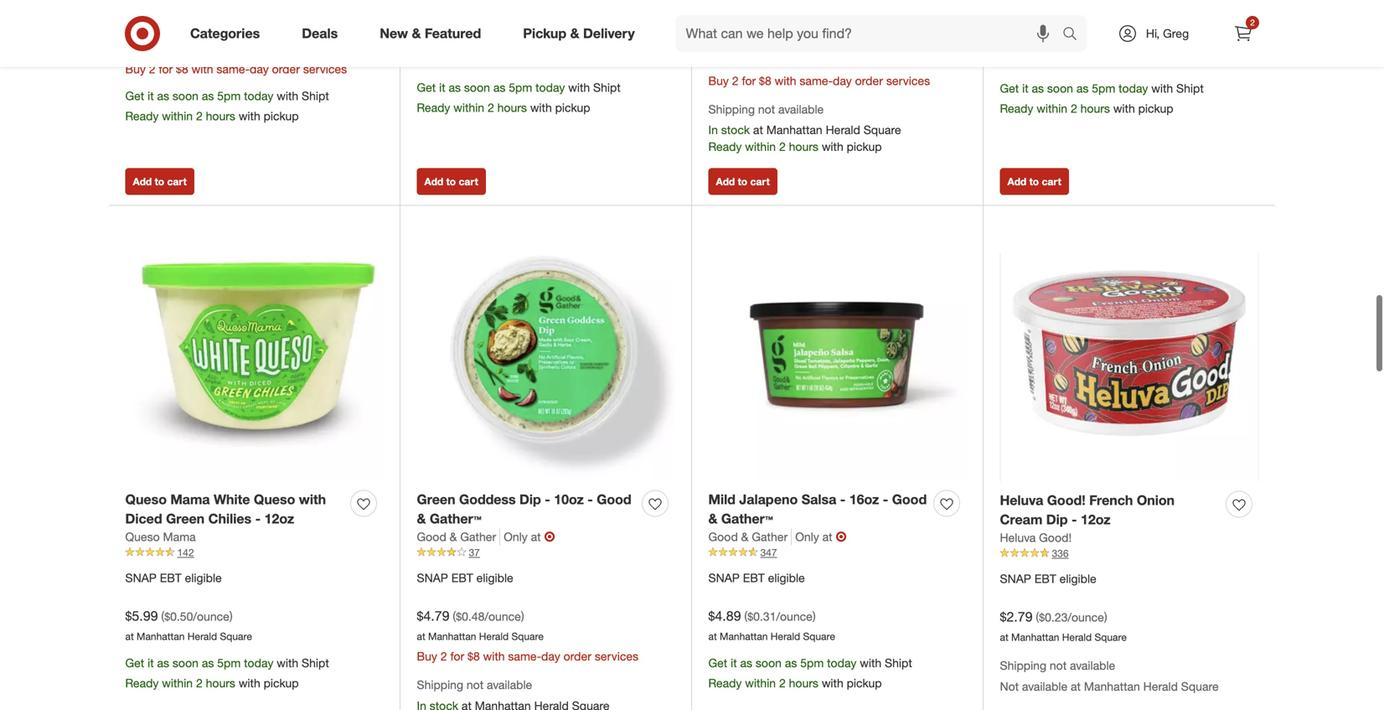 Task type: vqa. For each thing, say whether or not it's contained in the screenshot.
AT within the $2.79 ( $0.23 /Ounce ) At Manhattan Herald Square
yes



Task type: describe. For each thing, give the bounding box(es) containing it.
day inside $4.79 ( $0.40 /ounce ) at manhattan herald square buy 2 for $8 with same-day order services
[[250, 62, 269, 76]]

add for 4th add to cart button from left
[[1008, 175, 1027, 188]]

with inside shipping not available in stock at  manhattan herald square ready within 2 hours with pickup
[[822, 139, 844, 154]]

queso right white
[[254, 491, 295, 508]]

herald inside $4.89 ( $0.31 /ounce ) at manhattan herald square
[[771, 630, 801, 642]]

within inside shipping not available in stock at  manhattan herald square ready within 2 hours with pickup
[[745, 139, 776, 154]]

$4.89
[[709, 608, 742, 624]]

/ounce inside ( $0.35 /ounce at manhattan herald square
[[1068, 34, 1105, 49]]

pickup inside shipping not available in stock at  manhattan herald square ready within 2 hours with pickup
[[847, 139, 882, 154]]

new & featured link
[[366, 15, 502, 52]]

2 inside $4.79 ( $0.40 /ounce ) at manhattan herald square buy 2 for $8 with same-day order services
[[149, 62, 156, 76]]

get it as soon as 5pm today with shipt ready within 2 hours with pickup for $4.89
[[709, 656, 913, 690]]

2 horizontal spatial same-
[[800, 73, 833, 88]]

onion
[[1137, 492, 1175, 509]]

$4.79 inside $4.79 ( $0.40 /ounce ) at manhattan herald square buy 2 for $8 with same-day order services
[[125, 20, 158, 37]]

347
[[761, 546, 778, 559]]

mama for queso mama white queso with diced green chilies - 12oz
[[171, 491, 210, 508]]

( inside $4.89 ( $0.31 /ounce ) at manhattan herald square
[[745, 609, 748, 624]]

5pm down at manhattan herald square
[[509, 80, 533, 95]]

search button
[[1055, 15, 1096, 55]]

142 link
[[125, 545, 384, 560]]

at inside $4.89 ( $0.31 /ounce ) at manhattan herald square
[[709, 630, 717, 642]]

pickup
[[523, 25, 567, 42]]

manhattan inside $2.79 ( $0.23 /ounce ) at manhattan herald square
[[1012, 631, 1060, 643]]

- left 16oz
[[841, 491, 846, 508]]

heluva good! link
[[1001, 529, 1072, 546]]

$5.99 for $5.99 ( $0.50 /ounce ) at manhattan herald square
[[125, 608, 158, 624]]

1 add to cart from the left
[[133, 175, 187, 188]]

chilies
[[208, 510, 252, 527]]

get for (
[[1001, 81, 1020, 95]]

$5.99 ( $0.50 /ounce ) at manhattan herald square
[[125, 608, 252, 642]]

hours inside shipping not available in stock at  manhattan herald square ready within 2 hours with pickup
[[789, 139, 819, 154]]

0 horizontal spatial shipping
[[417, 677, 464, 692]]

salsa
[[802, 491, 837, 508]]

What can we help you find? suggestions appear below search field
[[676, 15, 1067, 52]]

$0.75
[[456, 33, 485, 48]]

12oz inside the queso mama white queso with diced green chilies - 12oz
[[265, 510, 294, 527]]

) inside $5.99 ( $0.50 /ounce ) at manhattan herald square
[[230, 609, 233, 624]]

good & gather only at ¬ for goddess
[[417, 528, 555, 545]]

get it as soon as 5pm today with shipt ready within 2 hours with pickup down $4.79 ( $0.40 /ounce ) at manhattan herald square buy 2 for $8 with same-day order services on the top left of the page
[[125, 88, 329, 123]]

queso mama white queso with diced green chilies - 12oz
[[125, 491, 326, 527]]

manhattan inside ( $0.35 /ounce at manhattan herald square
[[1012, 55, 1060, 67]]

4 to from the left
[[1030, 175, 1040, 188]]

heluva good!
[[1001, 530, 1072, 545]]

herald inside $2.79 ( $0.23 /ounce ) at manhattan herald square
[[1063, 631, 1092, 643]]

deals
[[302, 25, 338, 42]]

queso for queso mama
[[125, 529, 160, 544]]

- right 16oz
[[883, 491, 889, 508]]

dip inside green goddess dip - 10oz - good & gather™
[[520, 491, 541, 508]]

at inside $4.79 ( $0.40 /ounce ) at manhattan herald square buy 2 for $8 with same-day order services
[[125, 43, 134, 55]]

get for $5.99
[[125, 656, 144, 670]]

$0.40
[[164, 22, 193, 36]]

2 horizontal spatial day
[[833, 73, 852, 88]]

french
[[1090, 492, 1134, 509]]

only for dip
[[504, 529, 528, 544]]

$0.31
[[748, 609, 777, 624]]

mild jalapeno salsa - 16oz - good & gather™ link
[[709, 490, 928, 528]]

herald inside shipping not available not available at manhattan herald square
[[1144, 679, 1179, 694]]

gather™ for jalapeno
[[722, 510, 774, 527]]

queso mama white queso with diced green chilies - 12oz link
[[125, 490, 344, 528]]

shipping not available in stock at  manhattan herald square ready within 2 hours with pickup
[[709, 102, 902, 154]]

greg
[[1164, 26, 1190, 41]]

$8 inside $4.79 ( $0.40 /ounce ) at manhattan herald square buy 2 for $8 with same-day order services
[[176, 62, 188, 76]]

) inside $2.79 ( $0.23 /ounce ) at manhattan herald square
[[1105, 610, 1108, 624]]

snap for $5.99
[[125, 570, 157, 585]]

heluva good! french onion cream dip - 12oz
[[1001, 492, 1175, 528]]

$4.79 ( $0.40 /ounce ) at manhattan herald square buy 2 for $8 with same-day order services
[[125, 20, 347, 76]]

3 to from the left
[[738, 175, 748, 188]]

heluva for heluva good! french onion cream dip - 12oz
[[1001, 492, 1044, 509]]

1 horizontal spatial buy
[[417, 649, 437, 664]]

4 add to cart button from the left
[[1001, 168, 1070, 195]]

categories link
[[176, 15, 281, 52]]

soon down at manhattan herald square
[[464, 80, 490, 95]]

get it as soon as 5pm today with shipt ready within 2 hours with pickup for $5.99
[[125, 656, 329, 690]]

336
[[1052, 547, 1069, 559]]

$0.35
[[1040, 34, 1068, 49]]

buy inside $4.79 ( $0.40 /ounce ) at manhattan herald square buy 2 for $8 with same-day order services
[[125, 62, 146, 76]]

/ounce inside $4.89 ( $0.31 /ounce ) at manhattan herald square
[[777, 609, 813, 624]]

ebt for $5.99
[[160, 570, 182, 585]]

shipping not available not available at manhattan herald square
[[1001, 658, 1219, 694]]

at inside $2.79 ( $0.23 /ounce ) at manhattan herald square
[[1001, 631, 1009, 643]]

today for $5.99
[[244, 656, 274, 670]]

¬ for 16oz
[[836, 528, 847, 545]]

37 link
[[417, 545, 675, 560]]

good inside mild jalapeno salsa - 16oz - good & gather™
[[893, 491, 927, 508]]

at manhattan herald square
[[417, 54, 544, 67]]

4 cart from the left
[[1042, 175, 1062, 188]]

manhattan inside $4.79 ( $0.40 /ounce ) at manhattan herald square buy 2 for $8 with same-day order services
[[137, 43, 185, 55]]

snap for $4.79
[[417, 570, 448, 585]]

green inside green goddess dip - 10oz - good & gather™
[[417, 491, 456, 508]]

1 vertical spatial $0.48
[[456, 609, 485, 624]]

available for shipping not available in stock at  manhattan herald square ready within 2 hours with pickup
[[779, 102, 824, 116]]

$5.99 for $5.99
[[417, 32, 450, 48]]

new & featured
[[380, 25, 481, 42]]

) inside $4.79 ( $0.40 /ounce ) at manhattan herald square buy 2 for $8 with same-day order services
[[230, 22, 233, 36]]

jalapeno
[[740, 491, 798, 508]]

1 horizontal spatial $0.48
[[748, 33, 777, 48]]

green goddess dip - 10oz - good & gather™
[[417, 491, 632, 527]]

eligible for $4.89
[[768, 570, 805, 585]]

queso mama
[[125, 529, 196, 544]]

manhattan inside $4.89 ( $0.31 /ounce ) at manhattan herald square
[[720, 630, 768, 642]]

¬ for 10oz
[[545, 528, 555, 545]]

eligible for $4.79
[[477, 570, 514, 585]]

$4.89 ( $0.31 /ounce ) at manhattan herald square
[[709, 608, 836, 642]]

gather™ for goddess
[[430, 510, 482, 527]]

it for (
[[1023, 81, 1029, 95]]

$0.50
[[164, 609, 193, 624]]

pickup & delivery
[[523, 25, 635, 42]]

square inside shipping not available not available at manhattan herald square
[[1182, 679, 1219, 694]]

5pm for $5.99
[[217, 656, 241, 670]]

snap ebt eligible for $5.99
[[125, 570, 222, 585]]

16oz
[[850, 491, 880, 508]]

ebt for $2.79
[[1035, 571, 1057, 586]]

3 add to cart from the left
[[716, 175, 770, 188]]

available for shipping not available not available at manhattan herald square
[[1071, 658, 1116, 673]]

square inside ( $0.35 /ounce at manhattan herald square
[[1095, 55, 1127, 67]]

$2.79 ( $0.23 /ounce ) at manhattan herald square
[[1001, 609, 1127, 643]]

manhattan inside $5.99 ( $0.50 /ounce ) at manhattan herald square
[[137, 630, 185, 642]]

2 horizontal spatial $4.79
[[709, 32, 742, 48]]

categories
[[190, 25, 260, 42]]

1 horizontal spatial for
[[451, 649, 465, 664]]

2 cart from the left
[[459, 175, 479, 188]]

hi, greg
[[1147, 26, 1190, 41]]

heluva for heluva good!
[[1001, 530, 1036, 545]]

mild jalapeno salsa - 16oz - good & gather™
[[709, 491, 927, 527]]

soon for (
[[1048, 81, 1074, 95]]

herald inside shipping not available in stock at  manhattan herald square ready within 2 hours with pickup
[[826, 122, 861, 137]]

3 add to cart button from the left
[[709, 168, 778, 195]]

mild
[[709, 491, 736, 508]]

/ounce inside $4.79 ( $0.40 /ounce ) at manhattan herald square buy 2 for $8 with same-day order services
[[193, 22, 230, 36]]

snap ebt eligible for $4.79
[[417, 570, 514, 585]]

1 horizontal spatial services
[[595, 649, 639, 664]]

2 horizontal spatial buy
[[709, 73, 729, 88]]

shipping for $2.79
[[1001, 658, 1047, 673]]

it for $4.89
[[731, 656, 737, 670]]

2 horizontal spatial for
[[742, 73, 756, 88]]

2 horizontal spatial order
[[856, 73, 884, 88]]

square inside $4.89 ( $0.31 /ounce ) at manhattan herald square
[[803, 630, 836, 642]]

stock
[[722, 122, 750, 137]]

snap ebt eligible for $2.79
[[1001, 571, 1097, 586]]

manhattan up "shipping not available"
[[428, 630, 477, 642]]

soon for $4.89
[[756, 656, 782, 670]]

square inside $2.79 ( $0.23 /ounce ) at manhattan herald square
[[1095, 631, 1127, 643]]

snap for $4.89
[[709, 570, 740, 585]]

good & gather link for goddess
[[417, 528, 501, 545]]

white
[[214, 491, 250, 508]]

in
[[709, 122, 718, 137]]

2 add to cart button from the left
[[417, 168, 486, 195]]

ready inside shipping not available in stock at  manhattan herald square ready within 2 hours with pickup
[[709, 139, 742, 154]]

$2.79
[[1001, 609, 1033, 625]]



Task type: locate. For each thing, give the bounding box(es) containing it.
snap ebt eligible down 142
[[125, 570, 222, 585]]

1 good & gather link from the left
[[417, 528, 501, 545]]

good & gather link up 37
[[417, 528, 501, 545]]

within
[[454, 100, 485, 115], [1037, 101, 1068, 115], [162, 109, 193, 123], [745, 139, 776, 154], [162, 676, 193, 690], [745, 676, 776, 690]]

it
[[439, 80, 446, 95], [1023, 81, 1029, 95], [148, 88, 154, 103], [148, 656, 154, 670], [731, 656, 737, 670]]

good & gather only at ¬
[[417, 528, 555, 545], [709, 528, 847, 545]]

0 vertical spatial not
[[759, 102, 776, 116]]

0 horizontal spatial ¬
[[545, 528, 555, 545]]

manhattan inside shipping not available not available at manhattan herald square
[[1085, 679, 1141, 694]]

1 vertical spatial good!
[[1040, 530, 1072, 545]]

shipt for $5.99
[[302, 656, 329, 670]]

1 horizontal spatial not
[[759, 102, 776, 116]]

1 good & gather only at ¬ from the left
[[417, 528, 555, 545]]

( inside $5.99 ( $0.50 /ounce ) at manhattan herald square
[[161, 609, 164, 624]]

2 to from the left
[[446, 175, 456, 188]]

4 add from the left
[[1008, 175, 1027, 188]]

today down $5.99 ( $0.50 /ounce ) at manhattan herald square in the left of the page
[[244, 656, 274, 670]]

0 vertical spatial shipping
[[709, 102, 755, 116]]

shipping for $4.79
[[709, 102, 755, 116]]

same- up "shipping not available"
[[508, 649, 542, 664]]

square inside $5.99 ( $0.50 /ounce ) at manhattan herald square
[[220, 630, 252, 642]]

( inside ( $0.35 /ounce at manhattan herald square
[[1037, 34, 1040, 49]]

( $0.35 /ounce at manhattan herald square
[[1001, 34, 1127, 67]]

1 horizontal spatial only
[[796, 529, 820, 544]]

mama up 142
[[163, 529, 196, 544]]

12oz
[[265, 510, 294, 527], [1081, 511, 1111, 528]]

5pm down $5.99 ( $0.50 /ounce ) at manhattan herald square in the left of the page
[[217, 656, 241, 670]]

gather for jalapeno
[[752, 529, 788, 544]]

1 horizontal spatial $4.79
[[417, 608, 450, 624]]

square
[[220, 43, 252, 55], [512, 54, 544, 67], [803, 54, 836, 67], [1095, 55, 1127, 67], [864, 122, 902, 137], [220, 630, 252, 642], [512, 630, 544, 642], [803, 630, 836, 642], [1095, 631, 1127, 643], [1182, 679, 1219, 694]]

snap ebt eligible down 37
[[417, 570, 514, 585]]

get it as soon as 5pm today with shipt ready within 2 hours with pickup down $4.89 ( $0.31 /ounce ) at manhattan herald square
[[709, 656, 913, 690]]

green goddess dip - 10oz - good & gather™ image
[[417, 222, 675, 480], [417, 222, 675, 480]]

0 horizontal spatial gather™
[[430, 510, 482, 527]]

1 horizontal spatial good & gather link
[[709, 528, 792, 545]]

gather™ down goddess
[[430, 510, 482, 527]]

dip up heluva good!
[[1047, 511, 1068, 528]]

12oz down french
[[1081, 511, 1111, 528]]

only for salsa
[[796, 529, 820, 544]]

get it as soon as 5pm today with shipt ready within 2 hours with pickup down ( $0.35 /ounce at manhattan herald square
[[1001, 81, 1204, 115]]

only down the "mild jalapeno salsa - 16oz - good & gather™" "link"
[[796, 529, 820, 544]]

with
[[192, 62, 213, 76], [775, 73, 797, 88], [569, 80, 590, 95], [1152, 81, 1174, 95], [277, 88, 299, 103], [530, 100, 552, 115], [1114, 101, 1136, 115], [239, 109, 260, 123], [822, 139, 844, 154], [299, 491, 326, 508], [483, 649, 505, 664], [277, 656, 299, 670], [860, 656, 882, 670], [239, 676, 260, 690], [822, 676, 844, 690]]

gather™
[[430, 510, 482, 527], [722, 510, 774, 527]]

heluva
[[1001, 492, 1044, 509], [1001, 530, 1036, 545]]

5pm for $4.89
[[801, 656, 824, 670]]

soon down $5.99 ( $0.50 /ounce ) at manhattan herald square in the left of the page
[[173, 656, 199, 670]]

heluva up cream
[[1001, 492, 1044, 509]]

0 horizontal spatial order
[[272, 62, 300, 76]]

not inside shipping not available in stock at  manhattan herald square ready within 2 hours with pickup
[[759, 102, 776, 116]]

5pm down $4.89 ( $0.31 /ounce ) at manhattan herald square
[[801, 656, 824, 670]]

ebt for $4.79
[[452, 570, 473, 585]]

snap ebt eligible down 347
[[709, 570, 805, 585]]

gather up 37
[[461, 529, 496, 544]]

- left 10oz
[[545, 491, 551, 508]]

shipt for $4.89
[[885, 656, 913, 670]]

manhattan down $0.35
[[1012, 55, 1060, 67]]

2 only from the left
[[796, 529, 820, 544]]

gather™ inside green goddess dip - 10oz - good & gather™
[[430, 510, 482, 527]]

manhattan right stock
[[767, 122, 823, 137]]

mama inside the queso mama white queso with diced green chilies - 12oz
[[171, 491, 210, 508]]

- right the "chilies" in the bottom left of the page
[[255, 510, 261, 527]]

green
[[417, 491, 456, 508], [166, 510, 205, 527]]

soon down $0.40
[[173, 88, 199, 103]]

1 ¬ from the left
[[545, 528, 555, 545]]

1 horizontal spatial day
[[542, 649, 561, 664]]

( inside $2.79 ( $0.23 /ounce ) at manhattan herald square
[[1037, 610, 1040, 624]]

queso for queso mama white queso with diced green chilies - 12oz
[[125, 491, 167, 508]]

1 horizontal spatial ¬
[[836, 528, 847, 545]]

good!
[[1048, 492, 1086, 509], [1040, 530, 1072, 545]]

manhattan up stock
[[720, 54, 768, 67]]

for up "shipping not available"
[[451, 649, 465, 664]]

1 vertical spatial green
[[166, 510, 205, 527]]

2 horizontal spatial not
[[1050, 658, 1067, 673]]

get
[[417, 80, 436, 95], [1001, 81, 1020, 95], [125, 88, 144, 103], [125, 656, 144, 670], [709, 656, 728, 670]]

heluva down cream
[[1001, 530, 1036, 545]]

same- inside $4.79 ( $0.40 /ounce ) at manhattan herald square buy 2 for $8 with same-day order services
[[217, 62, 250, 76]]

not
[[1001, 679, 1019, 694]]

queso mama link
[[125, 528, 196, 545]]

with inside the queso mama white queso with diced green chilies - 12oz
[[299, 491, 326, 508]]

available inside shipping not available in stock at  manhattan herald square ready within 2 hours with pickup
[[779, 102, 824, 116]]

featured
[[425, 25, 481, 42]]

5pm down ( $0.35 /ounce at manhattan herald square
[[1093, 81, 1116, 95]]

get it as soon as 5pm today with shipt ready within 2 hours with pickup down $5.99 ( $0.50 /ounce ) at manhattan herald square in the left of the page
[[125, 656, 329, 690]]

2
[[1251, 17, 1256, 28], [149, 62, 156, 76], [732, 73, 739, 88], [488, 100, 494, 115], [1071, 101, 1078, 115], [196, 109, 203, 123], [780, 139, 786, 154], [441, 649, 447, 664], [196, 676, 203, 690], [780, 676, 786, 690]]

herald inside $4.79 ( $0.40 /ounce ) at manhattan herald square buy 2 for $8 with same-day order services
[[188, 43, 217, 55]]

2 vertical spatial not
[[467, 677, 484, 692]]

1 horizontal spatial gather™
[[722, 510, 774, 527]]

at inside shipping not available not available at manhattan herald square
[[1071, 679, 1081, 694]]

2 add to cart from the left
[[425, 175, 479, 188]]

add
[[133, 175, 152, 188], [425, 175, 444, 188], [716, 175, 735, 188], [1008, 175, 1027, 188]]

good & gather link
[[417, 528, 501, 545], [709, 528, 792, 545]]

snap for $2.79
[[1001, 571, 1032, 586]]

1 add to cart button from the left
[[125, 168, 194, 195]]

cart
[[167, 175, 187, 188], [459, 175, 479, 188], [751, 175, 770, 188], [1042, 175, 1062, 188]]

0 horizontal spatial 12oz
[[265, 510, 294, 527]]

0 horizontal spatial green
[[166, 510, 205, 527]]

green left goddess
[[417, 491, 456, 508]]

shipping inside shipping not available not available at manhattan herald square
[[1001, 658, 1047, 673]]

2 heluva from the top
[[1001, 530, 1036, 545]]

2 vertical spatial shipping
[[417, 677, 464, 692]]

get for $4.89
[[709, 656, 728, 670]]

snap
[[125, 570, 157, 585], [417, 570, 448, 585], [709, 570, 740, 585], [1001, 571, 1032, 586]]

1 horizontal spatial order
[[564, 649, 592, 664]]

3 add from the left
[[716, 175, 735, 188]]

1 horizontal spatial same-
[[508, 649, 542, 664]]

347 link
[[709, 545, 967, 560]]

1 vertical spatial shipping
[[1001, 658, 1047, 673]]

0 horizontal spatial $4.79
[[125, 20, 158, 37]]

1 horizontal spatial green
[[417, 491, 456, 508]]

same-
[[217, 62, 250, 76], [800, 73, 833, 88], [508, 649, 542, 664]]

4 add to cart from the left
[[1008, 175, 1062, 188]]

manhattan down ( $0.75 at the top of the page
[[428, 54, 477, 67]]

green inside the queso mama white queso with diced green chilies - 12oz
[[166, 510, 205, 527]]

ebt down 37
[[452, 570, 473, 585]]

shipt for (
[[1177, 81, 1204, 95]]

square inside shipping not available in stock at  manhattan herald square ready within 2 hours with pickup
[[864, 122, 902, 137]]

manhattan inside shipping not available in stock at  manhattan herald square ready within 2 hours with pickup
[[767, 122, 823, 137]]

manhattan down $0.31
[[720, 630, 768, 642]]

1 horizontal spatial $8
[[468, 649, 480, 664]]

good & gather only at ¬ up 347
[[709, 528, 847, 545]]

$4.79 ( $0.48 /ounce ) at manhattan herald square buy 2 for $8 with same-day order services up shipping not available in stock at  manhattan herald square ready within 2 hours with pickup
[[709, 32, 931, 88]]

same- down categories link
[[217, 62, 250, 76]]

snap ebt eligible down the 336 at the bottom right of the page
[[1001, 571, 1097, 586]]

soon for $5.99
[[173, 656, 199, 670]]

queso
[[125, 491, 167, 508], [254, 491, 295, 508], [125, 529, 160, 544]]

queso up diced
[[125, 491, 167, 508]]

0 horizontal spatial dip
[[520, 491, 541, 508]]

soon
[[464, 80, 490, 95], [1048, 81, 1074, 95], [173, 88, 199, 103], [173, 656, 199, 670], [756, 656, 782, 670]]

today for (
[[1119, 81, 1149, 95]]

services
[[303, 62, 347, 76], [887, 73, 931, 88], [595, 649, 639, 664]]

good inside green goddess dip - 10oz - good & gather™
[[597, 491, 632, 508]]

& inside mild jalapeno salsa - 16oz - good & gather™
[[709, 510, 718, 527]]

0 horizontal spatial $0.48
[[456, 609, 485, 624]]

available for shipping not available
[[487, 677, 533, 692]]

mild jalapeno salsa - 16oz - good & gather™ image
[[709, 222, 967, 480], [709, 222, 967, 480]]

eligible down 347
[[768, 570, 805, 585]]

0 vertical spatial $5.99
[[417, 32, 450, 48]]

not for $2.79
[[1050, 658, 1067, 673]]

buy
[[125, 62, 146, 76], [709, 73, 729, 88], [417, 649, 437, 664]]

0 vertical spatial good!
[[1048, 492, 1086, 509]]

1 only from the left
[[504, 529, 528, 544]]

-
[[545, 491, 551, 508], [588, 491, 593, 508], [841, 491, 846, 508], [883, 491, 889, 508], [255, 510, 261, 527], [1072, 511, 1078, 528]]

¬ up 347 link
[[836, 528, 847, 545]]

good! left french
[[1048, 492, 1086, 509]]

queso mama white queso with diced green chilies - 12oz image
[[125, 222, 384, 480], [125, 222, 384, 480]]

- right 10oz
[[588, 491, 593, 508]]

$4.79 ( $0.48 /ounce ) at manhattan herald square buy 2 for $8 with same-day order services
[[709, 32, 931, 88], [417, 608, 639, 664]]

1 gather™ from the left
[[430, 510, 482, 527]]

eligible down 142
[[185, 570, 222, 585]]

1 vertical spatial $5.99
[[125, 608, 158, 624]]

1 horizontal spatial $4.79 ( $0.48 /ounce ) at manhattan herald square buy 2 for $8 with same-day order services
[[709, 32, 931, 88]]

it for $5.99
[[148, 656, 154, 670]]

1 horizontal spatial 12oz
[[1081, 511, 1111, 528]]

hours
[[498, 100, 527, 115], [1081, 101, 1111, 115], [206, 109, 235, 123], [789, 139, 819, 154], [206, 676, 235, 690], [789, 676, 819, 690]]

good! up the 336 at the bottom right of the page
[[1040, 530, 1072, 545]]

queso inside queso mama link
[[125, 529, 160, 544]]

heluva good! french onion cream dip - 12oz image
[[1001, 222, 1260, 481], [1001, 222, 1260, 481]]

to
[[155, 175, 164, 188], [446, 175, 456, 188], [738, 175, 748, 188], [1030, 175, 1040, 188]]

get it as soon as 5pm today with shipt ready within 2 hours with pickup
[[417, 80, 621, 115], [1001, 81, 1204, 115], [125, 88, 329, 123], [125, 656, 329, 690], [709, 656, 913, 690]]

good
[[597, 491, 632, 508], [893, 491, 927, 508], [417, 529, 447, 544], [709, 529, 738, 544]]

get it as soon as 5pm today with shipt ready within 2 hours with pickup for (
[[1001, 81, 1204, 115]]

available
[[779, 102, 824, 116], [1071, 658, 1116, 673], [487, 677, 533, 692], [1023, 679, 1068, 694]]

2 inside shipping not available in stock at  manhattan herald square ready within 2 hours with pickup
[[780, 139, 786, 154]]

& inside green goddess dip - 10oz - good & gather™
[[417, 510, 426, 527]]

snap ebt eligible for $4.89
[[709, 570, 805, 585]]

2 horizontal spatial $8
[[760, 73, 772, 88]]

good! inside "heluva good! french onion cream dip - 12oz"
[[1048, 492, 1086, 509]]

gather™ inside mild jalapeno salsa - 16oz - good & gather™
[[722, 510, 774, 527]]

- inside the queso mama white queso with diced green chilies - 12oz
[[255, 510, 261, 527]]

gather™ down jalapeno
[[722, 510, 774, 527]]

dip
[[520, 491, 541, 508], [1047, 511, 1068, 528]]

shipping not available
[[417, 677, 533, 692]]

$8 up shipping not available in stock at  manhattan herald square ready within 2 hours with pickup
[[760, 73, 772, 88]]

pickup
[[555, 100, 591, 115], [1139, 101, 1174, 115], [264, 109, 299, 123], [847, 139, 882, 154], [264, 676, 299, 690], [847, 676, 882, 690]]

1 horizontal spatial $5.99
[[417, 32, 450, 48]]

1 vertical spatial not
[[1050, 658, 1067, 673]]

soon down $4.89 ( $0.31 /ounce ) at manhattan herald square
[[756, 656, 782, 670]]

at inside ( $0.35 /ounce at manhattan herald square
[[1001, 55, 1009, 67]]

herald inside $5.99 ( $0.50 /ounce ) at manhattan herald square
[[188, 630, 217, 642]]

for up stock
[[742, 73, 756, 88]]

1 vertical spatial mama
[[163, 529, 196, 544]]

add for 2nd add to cart button from the left
[[425, 175, 444, 188]]

at
[[125, 43, 134, 55], [417, 54, 426, 67], [709, 54, 717, 67], [1001, 55, 1009, 67], [754, 122, 764, 137], [531, 529, 541, 544], [823, 529, 833, 544], [125, 630, 134, 642], [417, 630, 426, 642], [709, 630, 717, 642], [1001, 631, 1009, 643], [1071, 679, 1081, 694]]

0 vertical spatial mama
[[171, 491, 210, 508]]

delivery
[[583, 25, 635, 42]]

add for 2nd add to cart button from the right
[[716, 175, 735, 188]]

$8
[[176, 62, 188, 76], [760, 73, 772, 88], [468, 649, 480, 664]]

$5.99 left $0.50
[[125, 608, 158, 624]]

eligible for $2.79
[[1060, 571, 1097, 586]]

good & gather only at ¬ for jalapeno
[[709, 528, 847, 545]]

not
[[759, 102, 776, 116], [1050, 658, 1067, 673], [467, 677, 484, 692]]

0 horizontal spatial buy
[[125, 62, 146, 76]]

good! for heluva good!
[[1040, 530, 1072, 545]]

green goddess dip - 10oz - good & gather™ link
[[417, 490, 636, 528]]

1 horizontal spatial shipping
[[709, 102, 755, 116]]

2 ¬ from the left
[[836, 528, 847, 545]]

for down $0.40
[[159, 62, 173, 76]]

- up heluva good!
[[1072, 511, 1078, 528]]

0 horizontal spatial $4.79 ( $0.48 /ounce ) at manhattan herald square buy 2 for $8 with same-day order services
[[417, 608, 639, 664]]

0 horizontal spatial services
[[303, 62, 347, 76]]

1 heluva from the top
[[1001, 492, 1044, 509]]

pickup & delivery link
[[509, 15, 656, 52]]

same- up shipping not available in stock at  manhattan herald square ready within 2 hours with pickup
[[800, 73, 833, 88]]

3 cart from the left
[[751, 175, 770, 188]]

today for $4.89
[[828, 656, 857, 670]]

order
[[272, 62, 300, 76], [856, 73, 884, 88], [564, 649, 592, 664]]

ebt down the 336 at the bottom right of the page
[[1035, 571, 1057, 586]]

5pm for (
[[1093, 81, 1116, 95]]

mama for queso mama
[[163, 529, 196, 544]]

1 vertical spatial heluva
[[1001, 530, 1036, 545]]

&
[[412, 25, 421, 42], [571, 25, 580, 42], [417, 510, 426, 527], [709, 510, 718, 527], [450, 529, 457, 544], [742, 529, 749, 544]]

square inside $4.79 ( $0.40 /ounce ) at manhattan herald square buy 2 for $8 with same-day order services
[[220, 43, 252, 55]]

2 gather from the left
[[752, 529, 788, 544]]

$4.79 ( $0.48 /ounce ) at manhattan herald square buy 2 for $8 with same-day order services up "shipping not available"
[[417, 608, 639, 664]]

dip inside "heluva good! french onion cream dip - 12oz"
[[1047, 511, 1068, 528]]

goddess
[[459, 491, 516, 508]]

( inside $4.79 ( $0.40 /ounce ) at manhattan herald square buy 2 for $8 with same-day order services
[[161, 22, 164, 36]]

¬
[[545, 528, 555, 545], [836, 528, 847, 545]]

(
[[161, 22, 164, 36], [453, 33, 456, 48], [745, 33, 748, 48], [1037, 34, 1040, 49], [161, 609, 164, 624], [453, 609, 456, 624], [745, 609, 748, 624], [1037, 610, 1040, 624]]

$8 down $0.40
[[176, 62, 188, 76]]

queso down diced
[[125, 529, 160, 544]]

0 vertical spatial $0.48
[[748, 33, 777, 48]]

at inside $5.99 ( $0.50 /ounce ) at manhattan herald square
[[125, 630, 134, 642]]

green up queso mama
[[166, 510, 205, 527]]

eligible
[[185, 570, 222, 585], [477, 570, 514, 585], [768, 570, 805, 585], [1060, 571, 1097, 586]]

2 add from the left
[[425, 175, 444, 188]]

today down "pickup"
[[536, 80, 565, 95]]

soon down ( $0.35 /ounce at manhattan herald square
[[1048, 81, 1074, 95]]

snap ebt eligible
[[125, 570, 222, 585], [417, 570, 514, 585], [709, 570, 805, 585], [1001, 571, 1097, 586]]

dip left 10oz
[[520, 491, 541, 508]]

2 horizontal spatial shipping
[[1001, 658, 1047, 673]]

$8 up "shipping not available"
[[468, 649, 480, 664]]

services inside $4.79 ( $0.40 /ounce ) at manhattan herald square buy 2 for $8 with same-day order services
[[303, 62, 347, 76]]

10oz
[[554, 491, 584, 508]]

0 horizontal spatial only
[[504, 529, 528, 544]]

eligible down the 336 at the bottom right of the page
[[1060, 571, 1097, 586]]

today down $4.89 ( $0.31 /ounce ) at manhattan herald square
[[828, 656, 857, 670]]

1 add from the left
[[133, 175, 152, 188]]

0 vertical spatial $4.79 ( $0.48 /ounce ) at manhattan herald square buy 2 for $8 with same-day order services
[[709, 32, 931, 88]]

gather for goddess
[[461, 529, 496, 544]]

good! for heluva good! french onion cream dip - 12oz
[[1048, 492, 1086, 509]]

ebt down 142
[[160, 570, 182, 585]]

$0.48
[[748, 33, 777, 48], [456, 609, 485, 624]]

herald inside ( $0.35 /ounce at manhattan herald square
[[1063, 55, 1092, 67]]

today down hi,
[[1119, 81, 1149, 95]]

manhattan down $0.50
[[137, 630, 185, 642]]

336 link
[[1001, 546, 1260, 561]]

0 horizontal spatial day
[[250, 62, 269, 76]]

eligible down 37
[[477, 570, 514, 585]]

get it as soon as 5pm today with shipt ready within 2 hours with pickup down at manhattan herald square
[[417, 80, 621, 115]]

0 horizontal spatial for
[[159, 62, 173, 76]]

only down green goddess dip - 10oz - good & gather™
[[504, 529, 528, 544]]

shipping inside shipping not available in stock at  manhattan herald square ready within 2 hours with pickup
[[709, 102, 755, 116]]

new
[[380, 25, 408, 42]]

2 horizontal spatial services
[[887, 73, 931, 88]]

with inside $4.79 ( $0.40 /ounce ) at manhattan herald square buy 2 for $8 with same-day order services
[[192, 62, 213, 76]]

good & gather only at ¬ up 37
[[417, 528, 555, 545]]

- inside "heluva good! french onion cream dip - 12oz"
[[1072, 511, 1078, 528]]

5pm down $4.79 ( $0.40 /ounce ) at manhattan herald square buy 2 for $8 with same-day order services on the top left of the page
[[217, 88, 241, 103]]

0 horizontal spatial good & gather only at ¬
[[417, 528, 555, 545]]

deals link
[[288, 15, 359, 52]]

¬ up "37" link
[[545, 528, 555, 545]]

$5.99 left ( $0.75 at the top of the page
[[417, 32, 450, 48]]

at inside shipping not available in stock at  manhattan herald square ready within 2 hours with pickup
[[754, 122, 764, 137]]

0 vertical spatial dip
[[520, 491, 541, 508]]

0 horizontal spatial gather
[[461, 529, 496, 544]]

diced
[[125, 510, 162, 527]]

/ounce inside $5.99 ( $0.50 /ounce ) at manhattan herald square
[[193, 609, 230, 624]]

heluva inside "heluva good! french onion cream dip - 12oz"
[[1001, 492, 1044, 509]]

0 vertical spatial green
[[417, 491, 456, 508]]

ebt
[[160, 570, 182, 585], [452, 570, 473, 585], [743, 570, 765, 585], [1035, 571, 1057, 586]]

12oz up 142 link
[[265, 510, 294, 527]]

order inside $4.79 ( $0.40 /ounce ) at manhattan herald square buy 2 for $8 with same-day order services
[[272, 62, 300, 76]]

1 vertical spatial dip
[[1047, 511, 1068, 528]]

$5.99 inside $5.99 ( $0.50 /ounce ) at manhattan herald square
[[125, 608, 158, 624]]

gather
[[461, 529, 496, 544], [752, 529, 788, 544]]

manhattan down $0.23
[[1012, 631, 1060, 643]]

cream
[[1001, 511, 1043, 528]]

2 good & gather link from the left
[[709, 528, 792, 545]]

1 to from the left
[[155, 175, 164, 188]]

1 cart from the left
[[167, 175, 187, 188]]

good & gather link up 347
[[709, 528, 792, 545]]

manhattan down $2.79 ( $0.23 /ounce ) at manhattan herald square
[[1085, 679, 1141, 694]]

shipping
[[709, 102, 755, 116], [1001, 658, 1047, 673], [417, 677, 464, 692]]

2 good & gather only at ¬ from the left
[[709, 528, 847, 545]]

for inside $4.79 ( $0.40 /ounce ) at manhattan herald square buy 2 for $8 with same-day order services
[[159, 62, 173, 76]]

0 horizontal spatial $8
[[176, 62, 188, 76]]

37
[[469, 546, 480, 559]]

not for $4.79
[[759, 102, 776, 116]]

good & gather link for jalapeno
[[709, 528, 792, 545]]

1 vertical spatial $4.79 ( $0.48 /ounce ) at manhattan herald square buy 2 for $8 with same-day order services
[[417, 608, 639, 664]]

0 horizontal spatial good & gather link
[[417, 528, 501, 545]]

0 horizontal spatial not
[[467, 677, 484, 692]]

manhattan
[[137, 43, 185, 55], [428, 54, 477, 67], [720, 54, 768, 67], [1012, 55, 1060, 67], [767, 122, 823, 137], [137, 630, 185, 642], [428, 630, 477, 642], [720, 630, 768, 642], [1012, 631, 1060, 643], [1085, 679, 1141, 694]]

ebt for $4.89
[[743, 570, 765, 585]]

not inside shipping not available not available at manhattan herald square
[[1050, 658, 1067, 673]]

142
[[177, 546, 194, 559]]

hi,
[[1147, 26, 1160, 41]]

2 link
[[1226, 15, 1262, 52]]

ebt down 347
[[743, 570, 765, 585]]

search
[[1055, 27, 1096, 43]]

12oz inside "heluva good! french onion cream dip - 12oz"
[[1081, 511, 1111, 528]]

0 vertical spatial heluva
[[1001, 492, 1044, 509]]

1 horizontal spatial good & gather only at ¬
[[709, 528, 847, 545]]

1 horizontal spatial gather
[[752, 529, 788, 544]]

heluva good! french onion cream dip - 12oz link
[[1001, 491, 1220, 529]]

0 horizontal spatial same-
[[217, 62, 250, 76]]

gather up 347
[[752, 529, 788, 544]]

) inside $4.89 ( $0.31 /ounce ) at manhattan herald square
[[813, 609, 816, 624]]

1 gather from the left
[[461, 529, 496, 544]]

eligible for $5.99
[[185, 570, 222, 585]]

( $0.75
[[453, 33, 485, 48]]

$0.23
[[1040, 610, 1068, 624]]

1 horizontal spatial dip
[[1047, 511, 1068, 528]]

mama left white
[[171, 491, 210, 508]]

manhattan down $0.40
[[137, 43, 185, 55]]

today down $4.79 ( $0.40 /ounce ) at manhattan herald square buy 2 for $8 with same-day order services on the top left of the page
[[244, 88, 274, 103]]

add for 1st add to cart button from the left
[[133, 175, 152, 188]]

2 gather™ from the left
[[722, 510, 774, 527]]

0 horizontal spatial $5.99
[[125, 608, 158, 624]]

5pm
[[509, 80, 533, 95], [1093, 81, 1116, 95], [217, 88, 241, 103], [217, 656, 241, 670], [801, 656, 824, 670]]

mama
[[171, 491, 210, 508], [163, 529, 196, 544]]

/ounce inside $2.79 ( $0.23 /ounce ) at manhattan herald square
[[1068, 610, 1105, 624]]



